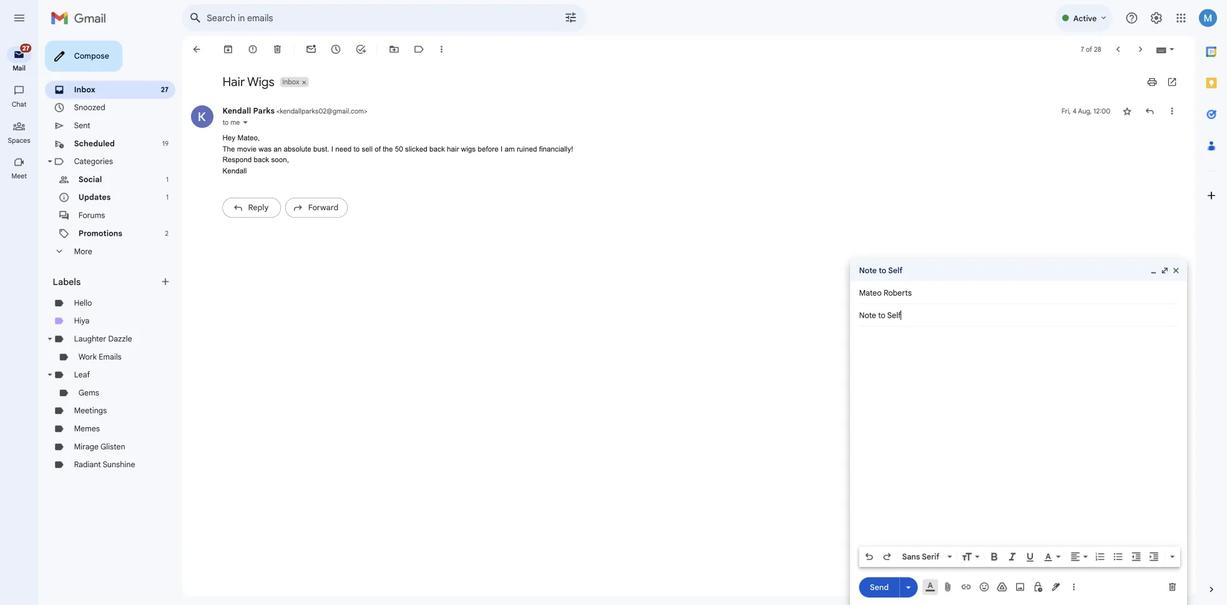 Task type: vqa. For each thing, say whether or not it's contained in the screenshot.
Cascade Petals
no



Task type: describe. For each thing, give the bounding box(es) containing it.
movie
[[263, 161, 285, 170]]

Search in emails search field
[[202, 5, 652, 35]]

fri, 4 aug, 12:0
[[1180, 119, 1227, 128]]

Search in emails text field
[[230, 14, 592, 26]]

compose
[[82, 57, 121, 68]]

sent
[[82, 134, 100, 145]]

4
[[1192, 119, 1196, 128]]

hair
[[247, 82, 272, 99]]

1 i from the left
[[368, 161, 370, 170]]

promotions
[[87, 254, 136, 265]]

emails
[[110, 391, 135, 402]]

note to self dialog
[[945, 288, 1227, 606]]

kendall
[[247, 118, 279, 129]]

28
[[1216, 50, 1224, 60]]

back to inbox image
[[212, 49, 225, 61]]

self
[[987, 295, 1003, 306]]

meetings link
[[82, 451, 119, 462]]

note
[[955, 295, 974, 306]]

slicked
[[450, 161, 475, 170]]

hiya link
[[82, 351, 100, 362]]

social link
[[87, 194, 113, 205]]

laughter dazzle
[[82, 371, 147, 382]]

spaces
[[9, 151, 34, 160]]

inbox
[[82, 94, 106, 105]]

50
[[439, 161, 448, 170]]

categories
[[82, 174, 126, 185]]

wigs
[[512, 161, 529, 170]]

bust.
[[348, 161, 366, 170]]

hair wigs
[[247, 82, 305, 99]]

snoozed
[[82, 114, 117, 125]]

sent link
[[82, 134, 100, 145]]

scheduled link
[[82, 154, 128, 165]]

work
[[87, 391, 108, 402]]

move to image
[[432, 49, 444, 61]]

of inside hey mateo, the movie was an absolute bust. i need to sell of the 50 slicked back hair wigs before i am ruined financially!
[[416, 161, 423, 170]]

7
[[1201, 50, 1205, 60]]

kendall parks
[[247, 118, 305, 129]]

19
[[180, 155, 187, 164]]

am
[[561, 161, 572, 170]]

me
[[256, 131, 267, 141]]

to inside dialog
[[977, 295, 985, 306]]

gmail image
[[56, 7, 124, 32]]

the
[[247, 161, 261, 170]]

hey
[[247, 149, 262, 158]]

was
[[287, 161, 302, 170]]

note to self
[[955, 295, 1003, 306]]

main menu image
[[14, 12, 29, 27]]

laughter dazzle link
[[82, 371, 147, 382]]

mail heading
[[0, 71, 42, 81]]

inbox link
[[82, 94, 106, 105]]

27 inside mail navigation
[[25, 49, 33, 58]]

Subject field
[[955, 344, 1227, 357]]

mail
[[14, 71, 28, 81]]

forums
[[87, 234, 117, 245]]

categories link
[[82, 174, 126, 185]]

hiya
[[82, 351, 100, 362]]

report spam image
[[275, 49, 287, 61]]

search in emails image
[[206, 9, 228, 31]]



Task type: locate. For each thing, give the bounding box(es) containing it.
of right the 7
[[1207, 50, 1214, 60]]

12:0
[[1215, 119, 1227, 128]]

i
[[368, 161, 370, 170], [556, 161, 558, 170]]

1 horizontal spatial of
[[1207, 50, 1214, 60]]

1 heading from the top
[[0, 111, 42, 121]]

hair
[[497, 161, 510, 170]]

ruined
[[574, 161, 597, 170]]

scheduled
[[82, 154, 128, 165]]

updates
[[87, 214, 123, 225]]

of left the
[[416, 161, 423, 170]]

0 vertical spatial of
[[1207, 50, 1214, 60]]

an
[[304, 161, 313, 170]]

parks
[[281, 118, 305, 129]]

to
[[247, 131, 254, 141], [393, 161, 400, 170], [977, 295, 985, 306]]

before
[[531, 161, 554, 170]]

work emails link
[[87, 391, 135, 402]]

add to tasks image
[[394, 49, 407, 61]]

gems link
[[87, 431, 110, 442]]

of
[[1207, 50, 1214, 60], [416, 161, 423, 170]]

27 link
[[7, 48, 36, 70]]

0 horizontal spatial 27
[[25, 49, 33, 58]]

0 horizontal spatial to
[[247, 131, 254, 141]]

mateo roberts
[[955, 320, 1013, 331]]

0 vertical spatial heading
[[0, 111, 42, 121]]

absolute
[[315, 161, 346, 170]]

mateo
[[955, 320, 980, 331]]

0 vertical spatial to
[[247, 131, 254, 141]]

hello
[[82, 331, 102, 342]]

delete image
[[302, 49, 315, 61]]

spaces heading
[[0, 151, 42, 161]]

forums link
[[87, 234, 117, 245]]

fri, 4 aug, 12:0 cell
[[1180, 117, 1227, 130]]

to left the me
[[247, 131, 254, 141]]

heading down "spaces" heading
[[0, 191, 42, 201]]

1 vertical spatial 27
[[179, 95, 187, 104]]

the
[[425, 161, 437, 170]]

heading up spaces
[[0, 111, 42, 121]]

2 heading from the top
[[0, 191, 42, 201]]

2 i from the left
[[556, 161, 558, 170]]

27
[[25, 49, 33, 58], [179, 95, 187, 104]]

0 horizontal spatial of
[[416, 161, 423, 170]]

leaf link
[[82, 411, 100, 422]]

1 vertical spatial to
[[393, 161, 400, 170]]

i left am
[[556, 161, 558, 170]]

leaf
[[82, 411, 100, 422]]

snooze image
[[367, 49, 380, 61]]

promotions link
[[87, 254, 136, 265]]

1 horizontal spatial to
[[393, 161, 400, 170]]

i right bust.
[[368, 161, 370, 170]]

to left sell on the top left of page
[[393, 161, 400, 170]]

roberts
[[982, 320, 1013, 331]]

hey mateo, the movie was an absolute bust. i need to sell of the 50 slicked back hair wigs before i am ruined financially!
[[247, 149, 637, 170]]

1 horizontal spatial 27
[[179, 95, 187, 104]]

laughter
[[82, 371, 118, 382]]

financially!
[[599, 161, 637, 170]]

to left the self
[[977, 295, 985, 306]]

7 of 28
[[1201, 50, 1224, 60]]

1 horizontal spatial i
[[556, 161, 558, 170]]

aug,
[[1198, 119, 1213, 128]]

fri,
[[1180, 119, 1190, 128]]

2 horizontal spatial to
[[977, 295, 985, 306]]

hello link
[[82, 331, 102, 342]]

snoozed link
[[82, 114, 117, 125]]

1 vertical spatial heading
[[0, 191, 42, 201]]

social
[[87, 194, 113, 205]]

labels
[[59, 307, 90, 320]]

to me
[[247, 131, 267, 141]]

mail navigation
[[0, 40, 44, 606]]

work emails
[[87, 391, 135, 402]]

0 vertical spatial 27
[[25, 49, 33, 58]]

2 vertical spatial to
[[977, 295, 985, 306]]

heading
[[0, 111, 42, 121], [0, 191, 42, 201]]

dazzle
[[120, 371, 147, 382]]

Message Body text field
[[955, 369, 1227, 604]]

sell
[[402, 161, 414, 170]]

27 up mail
[[25, 49, 33, 58]]

archive image
[[247, 49, 260, 61]]

mateo,
[[264, 149, 289, 158]]

more
[[82, 274, 103, 285]]

meetings
[[82, 451, 119, 462]]

1 vertical spatial of
[[416, 161, 423, 170]]

27 up 19
[[179, 95, 187, 104]]

more button
[[50, 270, 195, 290]]

labels heading
[[59, 307, 177, 320]]

gems
[[87, 431, 110, 442]]

0 horizontal spatial i
[[368, 161, 370, 170]]

wigs
[[275, 82, 305, 99]]

need
[[373, 161, 391, 170]]

back
[[477, 161, 494, 170]]

to inside hey mateo, the movie was an absolute bust. i need to sell of the 50 slicked back hair wigs before i am ruined financially!
[[393, 161, 400, 170]]

updates link
[[87, 214, 123, 225]]

compose button
[[50, 45, 136, 80]]



